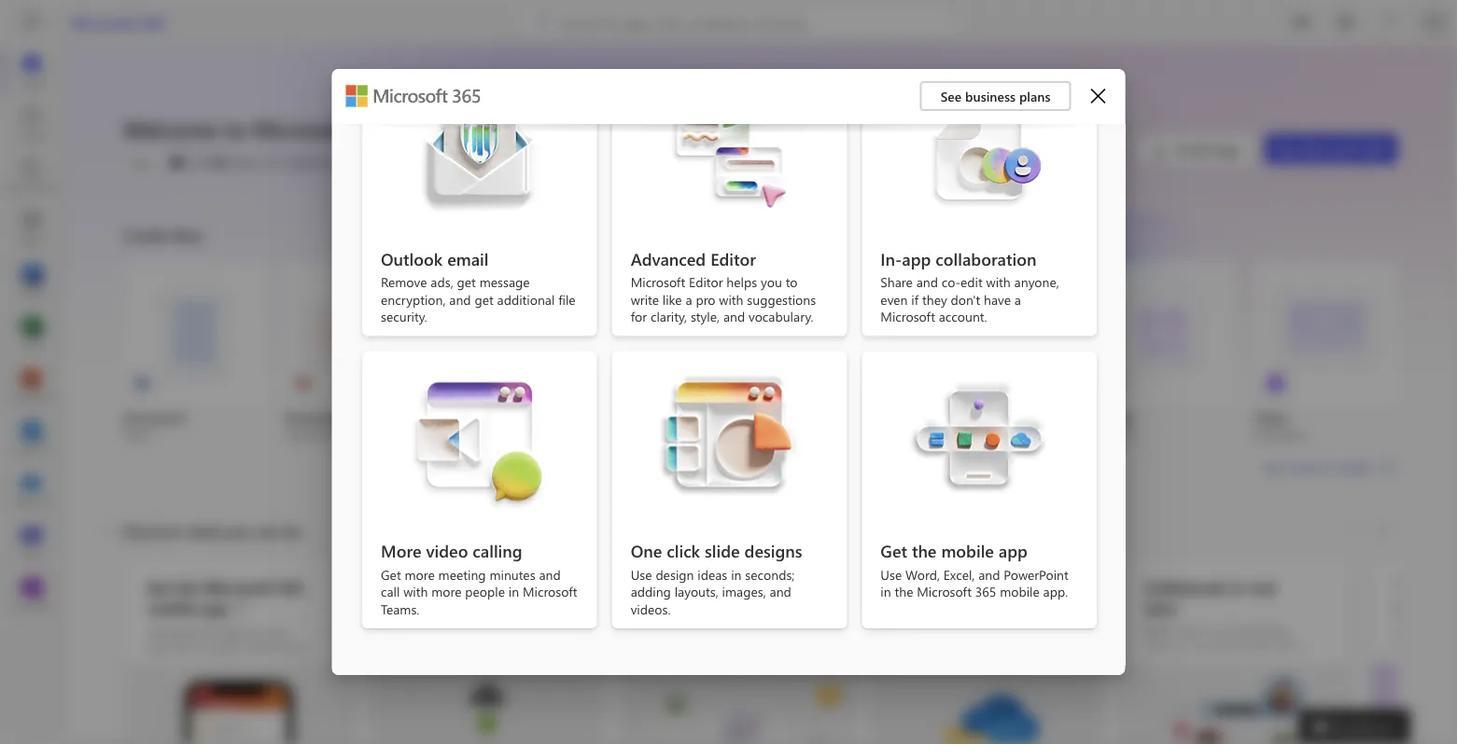 Task type: describe. For each thing, give the bounding box(es) containing it.
excel,
[[943, 566, 974, 583]]

write
[[630, 291, 659, 308]]

your inside get started with onedrive watch how to store, sync, and share your files.
[[926, 638, 948, 653]]

in inside collaborate in real time watch how to edit and share ideas on documents with others at the same time.
[[1231, 578, 1245, 598]]

click
[[666, 540, 700, 562]]

teams image
[[22, 532, 41, 551]]

to inside collaborate in real time watch how to edit and share ideas on documents with others at the same time.
[[1204, 623, 1215, 638]]

same
[[1177, 653, 1204, 667]]

save files to the cloud watch how to securely store your documents.
[[397, 578, 554, 632]]

microsoft inside the advanced editor microsoft editor helps you to write like a pro with suggestions for clarity, style, and vocabulary.
[[630, 274, 685, 291]]

outlook email remove ads, get message encryption, and get additional file security.
[[380, 247, 575, 325]]

calling
[[472, 540, 522, 562]]

download the app to access your files on your mobile device.
[[147, 625, 311, 655]]

share a file watch how to share files and manage share settings.
[[646, 578, 791, 632]]

watch inside share a file watch how to share files and manage share settings.
[[646, 602, 678, 617]]

app inside download the app to access your files on your mobile device.
[[221, 625, 241, 640]]

365 inside get the mobile app use word, excel, and powerpoint in the microsoft 365 mobile app.
[[975, 583, 996, 601]]

your inside save files to the cloud watch how to securely store your documents.
[[397, 617, 419, 632]]

on inside collaborate in real time watch how to edit and share ideas on documents with others at the same time.
[[1174, 638, 1187, 653]]

and inside outlook email remove ads, get message encryption, and get additional file security.
[[449, 291, 471, 308]]

app inside in-app collaboration share and co-edit with anyone, even if they don't have a microsoft account.
[[902, 247, 931, 270]]

of
[[263, 154, 275, 171]]

download
[[147, 625, 199, 640]]

clarity,
[[650, 308, 687, 325]]

teams.
[[380, 601, 419, 618]]

lists
[[931, 428, 953, 442]]

files inside download the app to access your files on your mobile device.
[[173, 640, 193, 655]]

get for onedrive
[[896, 578, 920, 598]]

your all-i learn how to
[[1394, 578, 1457, 655]]

edit inside collaborate in real time watch how to edit and share ideas on documents with others at the same time.
[[1218, 623, 1237, 638]]

word document image
[[134, 373, 153, 392]]

share down images,
[[719, 602, 746, 617]]

message
[[479, 274, 529, 291]]

suggestions
[[747, 291, 816, 308]]

business
[[965, 87, 1016, 105]]

to inside get started with onedrive watch how to store, sync, and share your files.
[[955, 623, 965, 638]]

presentation
[[285, 409, 361, 427]]

microsoft inside more video calling get more meeting minutes and call with more people in microsoft teams.
[[522, 583, 577, 601]]

quiz
[[770, 409, 797, 427]]

workbook
[[446, 409, 509, 427]]

to inside your all-i learn how to
[[1449, 625, 1457, 640]]

share inside collaborate in real time watch how to edit and share ideas on documents with others at the same time.
[[1262, 623, 1289, 638]]

don't
[[950, 291, 980, 308]]

pro
[[695, 291, 715, 308]]

microsoft inside get the microsoft 365 mobile app
[[204, 578, 273, 598]]

in inside "link"
[[1320, 459, 1331, 476]]

video
[[1254, 409, 1289, 427]]

get the mobile app use word, excel, and powerpoint in the microsoft 365 mobile app.
[[880, 540, 1068, 601]]

what
[[187, 521, 221, 541]]

seconds;
[[745, 566, 794, 583]]

files inside save files to the cloud watch how to securely store your documents.
[[434, 578, 463, 598]]

a inside share a file watch how to share files and manage share settings.
[[690, 578, 698, 598]]

video
[[426, 540, 468, 562]]

and inside in-app collaboration share and co-edit with anyone, even if they don't have a microsoft account.
[[916, 274, 938, 291]]

design
[[1093, 409, 1134, 427]]

to inside download the app to access your files on your mobile device.
[[244, 625, 254, 640]]

powerpoint inside get the mobile app use word, excel, and powerpoint in the microsoft 365 mobile app.
[[1003, 566, 1068, 583]]

on inside download the app to access your files on your mobile device.
[[197, 640, 210, 655]]

encryption,
[[380, 291, 445, 308]]

microsoft inside banner
[[71, 12, 136, 32]]

collaborate
[[1145, 578, 1227, 598]]

see business plans
[[941, 87, 1051, 105]]

security.
[[380, 308, 427, 325]]

share inside share a file watch how to share files and manage share settings.
[[646, 578, 686, 598]]

get for app
[[880, 540, 907, 562]]

can
[[255, 521, 279, 541]]

install
[[1175, 140, 1210, 158]]

have
[[983, 291, 1011, 308]]

home image
[[22, 62, 41, 80]]

to left securely
[[456, 602, 466, 617]]

document
[[123, 409, 186, 427]]

save files to the cloud image
[[374, 664, 601, 745]]

more down more
[[404, 566, 434, 583]]

collaboration
[[935, 247, 1036, 270]]

file inside share a file watch how to share files and manage share settings.
[[703, 578, 725, 598]]

share a file image
[[624, 664, 851, 745]]

securely
[[470, 602, 510, 617]]

advanced editor microsoft editor helps you to write like a pro with suggestions for clarity, style, and vocabulary.
[[630, 247, 816, 325]]

gb
[[290, 154, 306, 171]]

0 vertical spatial editor
[[710, 247, 755, 270]]

dialog containing outlook email
[[0, 0, 1457, 745]]

watch inside save files to the cloud watch how to securely store your documents.
[[397, 602, 428, 617]]

word image
[[22, 271, 41, 289]]

my content image
[[22, 166, 41, 185]]

remove
[[380, 274, 427, 291]]

word
[[123, 428, 151, 442]]

mb
[[208, 154, 228, 171]]

none search field inside microsoft 365 banner
[[519, 7, 956, 37]]

with inside collaborate in real time watch how to edit and share ideas on documents with others at the same time.
[[1250, 638, 1271, 653]]

365 inside button
[[1363, 140, 1385, 158]]

sync,
[[999, 623, 1024, 638]]

and inside get the mobile app use word, excel, and powerpoint in the microsoft 365 mobile app.
[[978, 566, 1000, 583]]

with inside in-app collaboration share and co-edit with anyone, even if they don't have a microsoft account.
[[986, 274, 1010, 291]]

designer design image
[[1104, 373, 1123, 392]]

the inside get the microsoft 365 mobile app
[[177, 578, 200, 598]]

quiz forms
[[770, 409, 801, 442]]

get started with onedrive image
[[873, 664, 1100, 745]]

presentation powerpoint
[[285, 409, 361, 442]]

use for one
[[630, 566, 652, 583]]

1 vertical spatial editor
[[689, 274, 723, 291]]

for
[[630, 308, 647, 325]]

one click slide designs use design ideas in seconds; adding layouts, images, and videos.
[[630, 540, 802, 618]]

powerpoint inside presentation powerpoint
[[285, 428, 341, 442]]

used
[[232, 154, 260, 171]]

more video calling get more meeting minutes and call with more people in microsoft teams.
[[380, 540, 577, 618]]

1.1 mb used of 5 gb (0%)
[[190, 154, 336, 171]]

design
[[655, 566, 694, 583]]

more
[[380, 540, 421, 562]]

feedback
[[1332, 717, 1396, 737]]

365 inside get the microsoft 365 mobile app
[[277, 578, 303, 598]]

with inside the advanced editor microsoft editor helps you to write like a pro with suggestions for clarity, style, and vocabulary.
[[719, 291, 743, 308]]

settings.
[[720, 617, 762, 632]]

mobile inside get the microsoft 365 mobile app
[[147, 598, 197, 618]]

videos.
[[630, 601, 670, 618]]

forms for quiz
[[770, 428, 801, 442]]

document word
[[123, 409, 186, 442]]

learn
[[1394, 625, 1422, 640]]

5
[[279, 154, 286, 171]]

email
[[447, 247, 488, 270]]

with inside get started with onedrive watch how to store, sync, and share your files.
[[979, 578, 1011, 598]]

access
[[257, 625, 290, 640]]

with inside more video calling get more meeting minutes and call with more people in microsoft teams.
[[403, 583, 427, 601]]

outlook
[[380, 247, 442, 270]]

to up securely
[[468, 578, 483, 598]]

create new element
[[123, 220, 1397, 516]]

co-
[[941, 274, 960, 291]]

and inside get started with onedrive watch how to store, sync, and share your files.
[[1027, 623, 1046, 638]]

cloud
[[514, 578, 554, 598]]

get the microsoft 365 mobile app
[[147, 578, 303, 618]]

a inside the advanced editor microsoft editor helps you to write like a pro with suggestions for clarity, style, and vocabulary.
[[685, 291, 692, 308]]

onedrive image
[[22, 480, 41, 498]]

style,
[[690, 308, 719, 325]]

microsoft 365
[[71, 12, 165, 32]]

create inside "link"
[[1334, 459, 1371, 476]]

list containing document
[[123, 261, 1397, 442]]

in inside one click slide designs use design ideas in seconds; adding layouts, images, and videos.
[[731, 566, 741, 583]]

slide
[[704, 540, 739, 562]]

the inside collaborate in real time watch how to edit and share ideas on documents with others at the same time.
[[1158, 653, 1174, 667]]

onenote image
[[22, 584, 41, 603]]

the inside download the app to access your files on your mobile device.
[[202, 625, 218, 640]]

save
[[397, 578, 430, 598]]

feedback button
[[1299, 709, 1411, 745]]

ads,
[[430, 274, 453, 291]]



Task type: locate. For each thing, give the bounding box(es) containing it.
editor up helps
[[710, 247, 755, 270]]

2 vertical spatial files
[[173, 640, 193, 655]]

get the microsoft 365 mobile app image
[[125, 664, 352, 745]]

how inside share a file watch how to share files and manage share settings.
[[681, 602, 702, 617]]

app down get the microsoft 365 mobile app
[[221, 625, 241, 640]]

and left 'co-'
[[916, 274, 938, 291]]

get down more
[[380, 566, 401, 583]]

app up download the app to access your files on your mobile device.
[[201, 598, 228, 618]]

get left additional
[[474, 291, 493, 308]]

see inside see more in create "link"
[[1262, 459, 1283, 476]]

watch down adding
[[646, 602, 678, 617]]

files down images,
[[749, 602, 769, 617]]

0 horizontal spatial file
[[558, 291, 575, 308]]

watch down onedrive
[[896, 623, 927, 638]]

1 horizontal spatial on
[[1174, 638, 1187, 653]]

powerpoint up sync,
[[1003, 566, 1068, 583]]

1 horizontal spatial see
[[1262, 459, 1283, 476]]

the up download
[[177, 578, 200, 598]]

store,
[[968, 623, 996, 638]]

and inside one click slide designs use design ideas in seconds; adding layouts, images, and videos.
[[769, 583, 791, 601]]

file down slide
[[703, 578, 725, 598]]

the right at
[[1158, 653, 1174, 667]]

0 horizontal spatial see
[[941, 87, 962, 105]]

lists list image
[[942, 373, 961, 392]]

see left business
[[941, 87, 962, 105]]

1 forms from the left
[[608, 428, 639, 442]]

navigation
[[0, 45, 63, 620]]

to left store,
[[955, 623, 965, 638]]

1 vertical spatial you
[[225, 521, 250, 541]]

images,
[[722, 583, 766, 601]]

and inside more video calling get more meeting minutes and call with more people in microsoft teams.
[[539, 566, 560, 583]]

0 horizontal spatial on
[[197, 640, 210, 655]]

see inside see business plans button
[[941, 87, 962, 105]]

with right call
[[403, 583, 427, 601]]

get inside get the microsoft 365 mobile app
[[147, 578, 172, 598]]

mobile inside download the app to access your files on your mobile device.
[[239, 640, 273, 655]]

0 vertical spatial file
[[558, 291, 575, 308]]

ideas inside one click slide designs use design ideas in seconds; adding layouts, images, and videos.
[[697, 566, 727, 583]]


[[1091, 89, 1106, 104]]

create
[[123, 225, 168, 245], [1334, 459, 1371, 476]]

1 vertical spatial powerpoint
[[1003, 566, 1068, 583]]

like
[[662, 291, 682, 308]]

get down email
[[457, 274, 475, 291]]

1 vertical spatial file
[[703, 578, 725, 598]]

editor up style,
[[689, 274, 723, 291]]

powerpoint presentation image
[[296, 373, 315, 392]]

more
[[1286, 459, 1316, 476], [404, 566, 434, 583], [431, 583, 461, 601]]

app up if
[[902, 247, 931, 270]]

see more in create link
[[1260, 456, 1397, 479]]

see more in create
[[1262, 459, 1371, 476]]

watch inside collaborate in real time watch how to edit and share ideas on documents with others at the same time.
[[1145, 623, 1176, 638]]

excel
[[446, 428, 471, 442]]

microsoft inside get the mobile app use word, excel, and powerpoint in the microsoft 365 mobile app.
[[917, 583, 971, 601]]

a inside in-app collaboration share and co-edit with anyone, even if they don't have a microsoft account.
[[1014, 291, 1021, 308]]

watch down save
[[397, 602, 428, 617]]

forms for form
[[608, 428, 639, 442]]

and down email
[[449, 291, 471, 308]]

clipchamp
[[1254, 428, 1308, 442]]

the up securely
[[487, 578, 510, 598]]

(0%)
[[310, 154, 336, 171]]

get up onedrive
[[896, 578, 920, 598]]

to up 'time.'
[[1204, 623, 1215, 638]]

store
[[514, 602, 539, 617]]

this account doesn't have a microsoft 365 subscription. click to view your benefits. tooltip
[[123, 153, 160, 172]]

share down onedrive
[[896, 638, 922, 653]]

use down one
[[630, 566, 652, 583]]

time.
[[1207, 653, 1232, 667]]

excel workbook image
[[458, 373, 476, 392]]

0 vertical spatial share
[[880, 274, 912, 291]]

buy microsoft 365
[[1277, 140, 1385, 158]]

use left word,
[[880, 566, 901, 583]]

edit down 'collaboration'
[[960, 274, 982, 291]]

0 horizontal spatial ideas
[[697, 566, 727, 583]]

outlook image
[[22, 428, 41, 446]]

0 vertical spatial create
[[123, 225, 168, 245]]

1.1
[[190, 154, 204, 171]]

the left the started
[[894, 583, 913, 601]]

forms down form
[[608, 428, 639, 442]]

use inside get the mobile app use word, excel, and powerpoint in the microsoft 365 mobile app.
[[880, 566, 901, 583]]

share
[[880, 274, 912, 291], [646, 578, 686, 598]]

get inside more video calling get more meeting minutes and call with more people in microsoft teams.
[[380, 566, 401, 583]]

more up documents.
[[431, 583, 461, 601]]

how
[[431, 602, 453, 617], [681, 602, 702, 617], [930, 623, 951, 638], [1179, 623, 1201, 638], [1425, 625, 1446, 640]]

excel image
[[22, 323, 41, 342]]

powerpoint image
[[22, 375, 41, 394]]

meeting
[[438, 566, 486, 583]]

on down get the microsoft 365 mobile app
[[197, 640, 210, 655]]

0 horizontal spatial files
[[173, 640, 193, 655]]

0 vertical spatial ideas
[[697, 566, 727, 583]]

the
[[911, 540, 936, 562], [177, 578, 200, 598], [487, 578, 510, 598], [894, 583, 913, 601], [202, 625, 218, 640], [1158, 653, 1174, 667]]

365 inside banner
[[140, 12, 165, 32]]

to up used
[[225, 114, 246, 144]]

2 horizontal spatial files
[[749, 602, 769, 617]]

see
[[941, 87, 962, 105], [1262, 459, 1283, 476]]

watch
[[397, 602, 428, 617], [646, 602, 678, 617], [896, 623, 927, 638], [1145, 623, 1176, 638]]

0 horizontal spatial powerpoint
[[285, 428, 341, 442]]

see down clipchamp
[[1262, 459, 1283, 476]]

0 horizontal spatial share
[[646, 578, 686, 598]]

microsoft inside in-app collaboration share and co-edit with anyone, even if they don't have a microsoft account.
[[880, 308, 935, 325]]

collaborate in real time image
[[1122, 664, 1349, 745]]

app
[[902, 247, 931, 270], [998, 540, 1027, 562], [201, 598, 228, 618], [221, 625, 241, 640]]

call
[[380, 583, 399, 601]]

how up same
[[1179, 623, 1201, 638]]

welcome to microsoft 365
[[123, 114, 395, 144]]

1 use from the left
[[630, 566, 652, 583]]

edit up 'time.'
[[1218, 623, 1237, 638]]

0 vertical spatial edit
[[960, 274, 982, 291]]

next image
[[1373, 516, 1392, 546]]

you
[[760, 274, 782, 291], [225, 521, 250, 541]]

 button
[[1091, 89, 1106, 104]]

buy microsoft 365 button
[[1265, 134, 1397, 164]]

see for see business plans
[[941, 87, 962, 105]]

mobile left device.
[[239, 640, 273, 655]]

to down i
[[1449, 625, 1457, 640]]

get for 365
[[147, 578, 172, 598]]

account.
[[938, 308, 987, 325]]

get up download
[[147, 578, 172, 598]]

apps image
[[22, 218, 41, 237]]

0 vertical spatial see
[[941, 87, 962, 105]]

ideas
[[697, 566, 727, 583], [1145, 638, 1171, 653]]

share inside in-app collaboration share and co-edit with anyone, even if they don't have a microsoft account.
[[880, 274, 912, 291]]

and right excel,
[[978, 566, 1000, 583]]

list
[[123, 261, 1397, 442]]

a right like
[[685, 291, 692, 308]]

edit inside in-app collaboration share and co-edit with anyone, even if they don't have a microsoft account.
[[960, 274, 982, 291]]

1 horizontal spatial ideas
[[1145, 638, 1171, 653]]

0 vertical spatial files
[[434, 578, 463, 598]]

in
[[1320, 459, 1331, 476], [731, 566, 741, 583], [1231, 578, 1245, 598], [508, 583, 519, 601], [880, 583, 891, 601]]

app inside get the mobile app use word, excel, and powerpoint in the microsoft 365 mobile app.
[[998, 540, 1027, 562]]

one
[[630, 540, 662, 562]]

to inside share a file watch how to share files and manage share settings.
[[705, 602, 716, 617]]

apps
[[1214, 140, 1242, 158]]

install apps
[[1175, 140, 1242, 158]]

in inside more video calling get more meeting minutes and call with more people in microsoft teams.
[[508, 583, 519, 601]]

1 vertical spatial files
[[749, 602, 769, 617]]

list
[[931, 409, 952, 427]]

and down seconds; at the right of page
[[772, 602, 791, 617]]

file right additional
[[558, 291, 575, 308]]

mobile left app.
[[999, 583, 1039, 601]]

advanced
[[630, 247, 705, 270]]

forms inside form forms
[[608, 428, 639, 442]]

helps
[[726, 274, 757, 291]]

in inside get the mobile app use word, excel, and powerpoint in the microsoft 365 mobile app.
[[880, 583, 891, 601]]

edit
[[960, 274, 982, 291], [1218, 623, 1237, 638]]

people
[[465, 583, 505, 601]]

how right the learn
[[1425, 625, 1446, 640]]

2 use from the left
[[880, 566, 901, 583]]

designer
[[1093, 428, 1138, 442]]

share down real
[[1262, 623, 1289, 638]]

get inside get the mobile app use word, excel, and powerpoint in the microsoft 365 mobile app.
[[880, 540, 907, 562]]

microsoft inside button
[[1303, 140, 1360, 158]]

dialog
[[0, 0, 1457, 745]]

1 horizontal spatial powerpoint
[[1003, 566, 1068, 583]]

your all-in-one video studio image
[[1372, 664, 1457, 745]]

1 vertical spatial share
[[646, 578, 686, 598]]

you inside the advanced editor microsoft editor helps you to write like a pro with suggestions for clarity, style, and vocabulary.
[[760, 274, 782, 291]]

the inside save files to the cloud watch how to securely store your documents.
[[487, 578, 510, 598]]

with left others
[[1250, 638, 1271, 653]]

and right 'minutes'
[[539, 566, 560, 583]]

files right save
[[434, 578, 463, 598]]

on right at
[[1174, 638, 1187, 653]]

how inside get started with onedrive watch how to store, sync, and share your files.
[[930, 623, 951, 638]]

1 horizontal spatial edit
[[1218, 623, 1237, 638]]

additional
[[497, 291, 554, 308]]

1 horizontal spatial file
[[703, 578, 725, 598]]

with down 'collaboration'
[[986, 274, 1010, 291]]

watch down time
[[1145, 623, 1176, 638]]

the right download
[[202, 625, 218, 640]]

how down layouts,
[[681, 602, 702, 617]]

share up videos.
[[646, 578, 686, 598]]

plans
[[1019, 87, 1051, 105]]

get up word,
[[880, 540, 907, 562]]

and inside the advanced editor microsoft editor helps you to write like a pro with suggestions for clarity, style, and vocabulary.
[[723, 308, 745, 325]]

free
[[131, 155, 153, 170]]

discover what you can do button
[[98, 516, 305, 546]]

if
[[911, 291, 918, 308]]

app.
[[1043, 583, 1068, 601]]

buy
[[1277, 140, 1299, 158]]

your
[[1394, 578, 1426, 598]]

time
[[1145, 598, 1177, 618]]

in-
[[880, 247, 902, 270]]

use for get
[[880, 566, 901, 583]]

and inside collaborate in real time watch how to edit and share ideas on documents with others at the same time.
[[1240, 623, 1259, 638]]

how inside save files to the cloud watch how to securely store your documents.
[[431, 602, 453, 617]]

microsoft 365 subscription purchase journey element
[[332, 0, 1125, 676]]

mobile up download
[[147, 598, 197, 618]]

the up word,
[[911, 540, 936, 562]]

how down meeting on the left of page
[[431, 602, 453, 617]]

files down get the microsoft 365 mobile app
[[173, 640, 193, 655]]

1 horizontal spatial create
[[1334, 459, 1371, 476]]

install apps button
[[1138, 134, 1254, 164]]

and right images,
[[769, 583, 791, 601]]

app inside get the microsoft 365 mobile app
[[201, 598, 228, 618]]

1 vertical spatial ideas
[[1145, 638, 1171, 653]]

1 vertical spatial edit
[[1218, 623, 1237, 638]]

you inside dropdown button
[[225, 521, 250, 541]]

new
[[172, 225, 203, 245]]

share down layouts,
[[690, 617, 717, 632]]

0 horizontal spatial use
[[630, 566, 652, 583]]

to down layouts,
[[705, 602, 716, 617]]

ideas inside collaborate in real time watch how to edit and share ideas on documents with others at the same time.
[[1145, 638, 1171, 653]]

workbook excel
[[446, 409, 509, 442]]

designs
[[744, 540, 802, 562]]

even
[[880, 291, 907, 308]]

1 horizontal spatial forms
[[770, 428, 801, 442]]

ideas down slide
[[697, 566, 727, 583]]

see for see more in create
[[1262, 459, 1283, 476]]

a right have
[[1014, 291, 1021, 308]]

share inside get started with onedrive watch how to store, sync, and share your files.
[[896, 638, 922, 653]]

0 horizontal spatial edit
[[960, 274, 982, 291]]

forms down quiz
[[770, 428, 801, 442]]

1 horizontal spatial files
[[434, 578, 463, 598]]

and inside share a file watch how to share files and manage share settings.
[[772, 602, 791, 617]]

see business plans button
[[920, 81, 1071, 111]]

designer design image
[[1104, 373, 1123, 392]]

get inside get started with onedrive watch how to store, sync, and share your files.
[[896, 578, 920, 598]]

layouts,
[[674, 583, 718, 601]]

0 horizontal spatial forms
[[608, 428, 639, 442]]

files inside share a file watch how to share files and manage share settings.
[[749, 602, 769, 617]]

with right excel,
[[979, 578, 1011, 598]]

clipchamp video image
[[1266, 373, 1284, 392]]

and right style,
[[723, 308, 745, 325]]

and right sync,
[[1027, 623, 1046, 638]]

design designer
[[1093, 409, 1138, 442]]

microsoft 365 banner
[[0, 0, 1457, 45]]

form forms
[[608, 409, 639, 442]]

a down click
[[690, 578, 698, 598]]

powerpoint down presentation
[[285, 428, 341, 442]]

1 vertical spatial create
[[1334, 459, 1371, 476]]

0 horizontal spatial you
[[225, 521, 250, 541]]

1 horizontal spatial use
[[880, 566, 901, 583]]

how down onedrive
[[930, 623, 951, 638]]

0 vertical spatial powerpoint
[[285, 428, 341, 442]]

to left the access
[[244, 625, 254, 640]]

a
[[685, 291, 692, 308], [1014, 291, 1021, 308], [690, 578, 698, 598]]

onedrive
[[896, 598, 962, 618]]

None search field
[[519, 7, 956, 37]]

1 horizontal spatial you
[[760, 274, 782, 291]]

mobile up excel,
[[941, 540, 994, 562]]

documents
[[1191, 638, 1247, 653]]

create image
[[22, 114, 41, 133]]

app up get started with onedrive watch how to store, sync, and share your files.
[[998, 540, 1027, 562]]

word,
[[905, 566, 940, 583]]

1 horizontal spatial share
[[880, 274, 912, 291]]

share
[[719, 602, 746, 617], [690, 617, 717, 632], [1262, 623, 1289, 638], [896, 638, 922, 653]]

with
[[986, 274, 1010, 291], [719, 291, 743, 308], [979, 578, 1011, 598], [403, 583, 427, 601], [1250, 638, 1271, 653]]

to up the vocabulary.
[[785, 274, 797, 291]]

2 forms from the left
[[770, 428, 801, 442]]

more inside "link"
[[1286, 459, 1316, 476]]

i
[[1454, 578, 1457, 598]]

manage
[[646, 617, 687, 632]]

you left can
[[225, 521, 250, 541]]

documents.
[[423, 617, 481, 632]]

how inside your all-i learn how to
[[1425, 625, 1446, 640]]

and left others
[[1240, 623, 1259, 638]]

minutes
[[489, 566, 535, 583]]

0 vertical spatial you
[[760, 274, 782, 291]]

0 horizontal spatial create
[[123, 225, 168, 245]]

you right helps
[[760, 274, 782, 291]]

use inside one click slide designs use design ideas in seconds; adding layouts, images, and videos.
[[630, 566, 652, 583]]

forms
[[608, 428, 639, 442], [770, 428, 801, 442]]

new quiz image
[[781, 373, 800, 392]]

file inside outlook email remove ads, get message encryption, and get additional file security.
[[558, 291, 575, 308]]

share down in-
[[880, 274, 912, 291]]

watch inside get started with onedrive watch how to store, sync, and share your files.
[[896, 623, 927, 638]]

how inside collaborate in real time watch how to edit and share ideas on documents with others at the same time.
[[1179, 623, 1201, 638]]

with right pro
[[719, 291, 743, 308]]

to inside the advanced editor microsoft editor helps you to write like a pro with suggestions for clarity, style, and vocabulary.
[[785, 274, 797, 291]]

ideas left same
[[1145, 638, 1171, 653]]

collaborate in real time watch how to edit and share ideas on documents with others at the same time.
[[1145, 578, 1306, 667]]

more down clipchamp
[[1286, 459, 1316, 476]]

1 vertical spatial see
[[1262, 459, 1283, 476]]



Task type: vqa. For each thing, say whether or not it's contained in the screenshot.
how within the Get Started With Onedrive Watch How To Store, Sync, And Share Your Files.
yes



